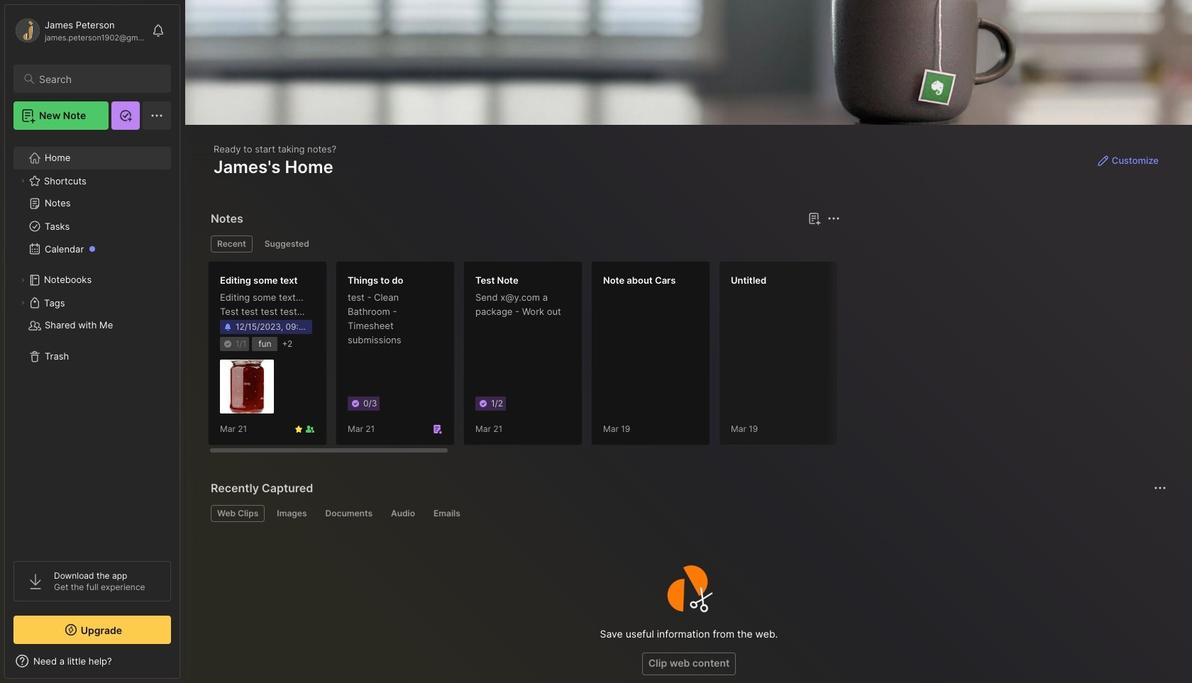 Task type: vqa. For each thing, say whether or not it's contained in the screenshot.
CLOSE image
no



Task type: describe. For each thing, give the bounding box(es) containing it.
2 tab list from the top
[[211, 506, 1165, 523]]

1 tab list from the top
[[211, 236, 838, 253]]

expand notebooks image
[[18, 276, 27, 285]]

thumbnail image
[[220, 360, 274, 414]]

Account field
[[13, 16, 145, 45]]

more actions image
[[1152, 480, 1169, 497]]

WHAT'S NEW field
[[5, 650, 180, 673]]



Task type: locate. For each thing, give the bounding box(es) containing it.
More actions field
[[824, 209, 844, 229], [1151, 479, 1171, 498]]

tab
[[211, 236, 253, 253], [258, 236, 316, 253], [211, 506, 265, 523], [271, 506, 313, 523], [319, 506, 379, 523], [385, 506, 422, 523], [427, 506, 467, 523]]

tree
[[5, 138, 180, 549]]

click to collapse image
[[179, 657, 190, 674]]

None search field
[[39, 70, 158, 87]]

more actions image
[[826, 210, 843, 227]]

expand tags image
[[18, 299, 27, 307]]

1 horizontal spatial more actions field
[[1151, 479, 1171, 498]]

0 vertical spatial more actions field
[[824, 209, 844, 229]]

none search field inside main element
[[39, 70, 158, 87]]

tab list
[[211, 236, 838, 253], [211, 506, 1165, 523]]

0 horizontal spatial more actions field
[[824, 209, 844, 229]]

tree inside main element
[[5, 138, 180, 549]]

0 vertical spatial tab list
[[211, 236, 838, 253]]

1 vertical spatial more actions field
[[1151, 479, 1171, 498]]

Search text field
[[39, 72, 158, 86]]

1 vertical spatial tab list
[[211, 506, 1165, 523]]

main element
[[0, 0, 185, 684]]

row group
[[208, 261, 1193, 454]]



